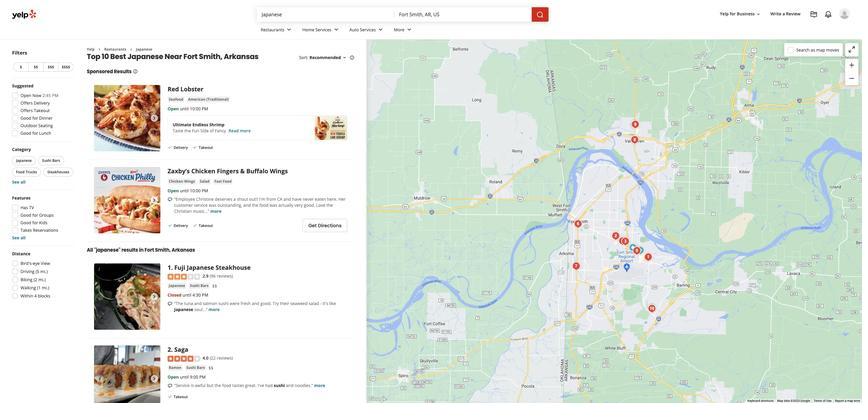 Task type: locate. For each thing, give the bounding box(es) containing it.
slideshow element for "employee christine deserves a shout out!! i'm from ca and have never eaten here. her customer service was outstanding, and the food was actually very good. love the christian music…"
[[94, 167, 160, 234]]

2 16 checkmark v2 image from the left
[[193, 223, 198, 228]]

1 horizontal spatial chicken
[[191, 167, 216, 175]]

food down i'm
[[260, 203, 269, 208]]

slideshow element
[[94, 85, 160, 152], [94, 167, 160, 234], [94, 264, 160, 330], [94, 346, 160, 403]]

pm right 2:45
[[52, 93, 58, 98]]

next image left customer
[[151, 197, 158, 204]]

16 checkmark v2 image down fun
[[193, 145, 198, 150]]

top 10 best japanese near fort smith, arkansas
[[87, 52, 259, 62]]

2
[[168, 346, 171, 354]]

0 vertical spatial chicken
[[191, 167, 216, 175]]

0 vertical spatial food
[[260, 203, 269, 208]]

takeout down side
[[199, 145, 213, 150]]

write a review
[[771, 11, 801, 17]]

0 horizontal spatial good.
[[261, 301, 272, 306]]

good down "outdoor"
[[21, 130, 31, 136]]

more link down deserves
[[211, 209, 222, 214]]

16 info v2 image
[[350, 55, 355, 60]]

previous image
[[97, 115, 104, 122], [97, 197, 104, 204], [97, 293, 104, 301], [97, 375, 104, 383]]

(1
[[37, 285, 41, 291]]

in
[[139, 247, 144, 254]]

"japanese"
[[94, 247, 121, 254]]

food right fast
[[223, 179, 232, 184]]

wings right buffalo
[[270, 167, 288, 175]]

1 slideshow element from the top
[[94, 85, 160, 152]]

chicken wings
[[169, 179, 195, 184]]

all down takes
[[20, 235, 26, 241]]

sushi bars button for 2 . saga
[[185, 365, 206, 371]]

1 vertical spatial sushi bars link
[[185, 365, 206, 371]]

until up "employee
[[180, 188, 189, 194]]

sushi bars for 1 . fuji japanese steakhouse
[[190, 283, 209, 288]]

salad
[[309, 301, 319, 306]]

takeout down ""service" on the bottom left of the page
[[174, 395, 188, 400]]

mi.) right (5
[[40, 269, 48, 275]]

16 speech v2 image for "the tuna and salmon sushi were fresh and good. try their seaweed salad - it's like
[[168, 302, 173, 306]]

previous image for "service is awful but the food tastes great. i've had
[[97, 375, 104, 383]]

1 vertical spatial japanese button
[[168, 283, 186, 289]]

good down has tv
[[21, 212, 31, 218]]

24 chevron down v2 image inside 'home services' link
[[333, 26, 340, 33]]

food left trucks
[[16, 170, 25, 175]]

None search field
[[257, 7, 550, 22]]

2 24 chevron down v2 image from the left
[[377, 26, 385, 33]]

next image
[[151, 115, 158, 122], [151, 375, 158, 383]]

filters
[[12, 49, 27, 56]]

0 horizontal spatial food
[[16, 170, 25, 175]]

sushi bars for 2 . saga
[[186, 365, 205, 370]]

salad link
[[199, 179, 211, 185]]

good up takes
[[21, 220, 31, 226]]

10:00 up christine on the left of page
[[190, 188, 201, 194]]

bars up steakhouses
[[52, 158, 60, 163]]

1 horizontal spatial wings
[[270, 167, 288, 175]]

1 horizontal spatial arkansas
[[224, 52, 259, 62]]

24 chevron down v2 image
[[333, 26, 340, 33], [406, 26, 413, 33]]

sushi up steakhouses
[[42, 158, 51, 163]]

0 horizontal spatial japanese link
[[136, 47, 152, 52]]

1 vertical spatial food
[[223, 179, 232, 184]]

yelp for 'yelp' link
[[87, 47, 95, 52]]

16 chevron down v2 image
[[757, 12, 761, 16], [342, 55, 347, 60]]

reviews)
[[217, 273, 233, 279], [217, 356, 233, 361]]

24 chevron down v2 image for auto services
[[377, 26, 385, 33]]

16 chevron down v2 image left 16 info v2 image
[[342, 55, 347, 60]]

christine
[[196, 197, 214, 202]]

more link down the salmon
[[209, 307, 220, 312]]

of right side
[[210, 128, 214, 134]]

sushi up 9:00
[[186, 365, 196, 370]]

16 info v2 image
[[133, 69, 138, 74]]

2 services from the left
[[360, 27, 376, 32]]

sushi bars button up the 4:30
[[189, 283, 210, 289]]

1 horizontal spatial yelp
[[721, 11, 729, 17]]

next image left closed
[[151, 293, 158, 301]]

1 horizontal spatial food
[[223, 179, 232, 184]]

shortcuts
[[761, 399, 774, 403]]

arkansas
[[224, 52, 259, 62], [172, 247, 195, 254]]

delivery down open now 2:45 pm
[[34, 100, 50, 106]]

2 see all button from the top
[[12, 235, 26, 241]]

and up soul..."
[[194, 301, 202, 306]]

1 next image from the top
[[151, 115, 158, 122]]

16 checkmark v2 image
[[168, 145, 173, 150], [193, 145, 198, 150], [168, 395, 173, 399]]

until up ""service" on the bottom left of the page
[[180, 374, 189, 380]]

1 vertical spatial more link
[[209, 307, 220, 312]]

10:00 for chicken
[[190, 188, 201, 194]]

16 chevron down v2 image inside recommended popup button
[[342, 55, 347, 60]]

4
[[34, 293, 37, 299]]

fort
[[184, 52, 198, 62], [145, 247, 154, 254]]

bird's-
[[21, 261, 33, 266]]

blocks
[[38, 293, 50, 299]]

fresh
[[241, 301, 251, 306]]

reviews) for 2 . saga
[[217, 356, 233, 361]]

16 checkmark v2 image
[[168, 223, 173, 228], [193, 223, 198, 228]]

option group
[[10, 251, 75, 301]]

0 vertical spatial a
[[783, 11, 786, 17]]

open down chicken wings link
[[168, 188, 179, 194]]

1 vertical spatial .
[[171, 346, 173, 354]]

ultimate
[[173, 122, 191, 128]]

until for "service is awful but the food tastes great. i've had
[[180, 374, 189, 380]]

have
[[292, 197, 302, 202]]

sushi right had
[[274, 383, 285, 389]]

bars for 2 . saga
[[197, 365, 205, 370]]

sushi bars link up 9:00
[[185, 365, 206, 371]]

1 horizontal spatial food
[[260, 203, 269, 208]]

for down the outdoor seating
[[32, 130, 38, 136]]

services for auto services
[[360, 27, 376, 32]]

map for moves
[[817, 47, 826, 53]]

her
[[339, 197, 346, 202]]

16 chevron right v2 image
[[97, 47, 102, 52], [129, 47, 134, 52]]

services right auto
[[360, 27, 376, 32]]

map data ©2023 google
[[778, 399, 811, 403]]

open until 10:00 pm up "employee
[[168, 188, 208, 194]]

2 reviews) from the top
[[217, 356, 233, 361]]

2 offers from the top
[[21, 108, 33, 113]]

1 vertical spatial $$
[[212, 283, 217, 289]]

red lobster image inside the map region
[[635, 245, 647, 257]]

good. inside "employee christine deserves a shout out!! i'm from ca and have never eaten here. her customer service was outstanding, and the food was actually very good. love the christian music…"
[[304, 203, 315, 208]]

2.9 star rating image
[[168, 274, 200, 280]]

1 vertical spatial sushi bars
[[190, 283, 209, 288]]

0 vertical spatial saga image
[[610, 230, 622, 242]]

next image
[[151, 197, 158, 204], [151, 293, 158, 301]]

1 vertical spatial good.
[[261, 301, 272, 306]]

(96
[[210, 273, 216, 279]]

reviews) right (22
[[217, 356, 233, 361]]

good
[[21, 115, 31, 121], [21, 130, 31, 136], [21, 212, 31, 218], [21, 220, 31, 226]]

next image for open until 10:00 pm
[[151, 115, 158, 122]]

0 vertical spatial .
[[171, 264, 173, 272]]

good for good for dinner
[[21, 115, 31, 121]]

1 horizontal spatial fort
[[184, 52, 198, 62]]

"the tuna and salmon sushi were fresh and good. try their seaweed salad - it's like japanese soul..." more
[[174, 301, 336, 312]]

10:00 down american
[[190, 106, 201, 112]]

fort right the near
[[184, 52, 198, 62]]

open down seafood button
[[168, 106, 179, 112]]

1 vertical spatial mi.)
[[38, 277, 46, 283]]

0 horizontal spatial red lobster image
[[94, 85, 160, 152]]

Find text field
[[262, 11, 390, 18]]

1 vertical spatial bars
[[201, 283, 209, 288]]

takeout down music…"
[[199, 223, 213, 228]]

sushi bars button up 9:00
[[185, 365, 206, 371]]

search as map moves
[[797, 47, 840, 53]]

yelp
[[721, 11, 729, 17], [87, 47, 95, 52]]

reservations
[[33, 227, 58, 233]]

for left business
[[730, 11, 736, 17]]

takeout for 16 checkmark v2 icon underneath 16 speech v2 image
[[174, 395, 188, 400]]

driving
[[21, 269, 34, 275]]

offers down offers delivery
[[21, 108, 33, 113]]

open down ramen button
[[168, 374, 179, 380]]

of left use on the right
[[824, 399, 826, 403]]

for up good for kids
[[32, 212, 38, 218]]

1 24 chevron down v2 image from the left
[[286, 26, 293, 33]]

2 vertical spatial mi.)
[[42, 285, 49, 291]]

0 vertical spatial open until 10:00 pm
[[168, 106, 208, 112]]

a for write
[[783, 11, 786, 17]]

tuna
[[184, 301, 193, 306]]

1 vertical spatial open until 10:00 pm
[[168, 188, 208, 194]]

red lobster link
[[168, 85, 204, 93]]

0 horizontal spatial 16 checkmark v2 image
[[168, 223, 173, 228]]

see for category
[[12, 179, 19, 185]]

0 vertical spatial offers
[[21, 100, 33, 106]]

1 horizontal spatial a
[[783, 11, 786, 17]]

1 vertical spatial of
[[824, 399, 826, 403]]

delivery
[[34, 100, 50, 106], [174, 145, 188, 150], [174, 223, 188, 228]]

2 vertical spatial delivery
[[174, 223, 188, 228]]

0 horizontal spatial sushi
[[219, 301, 229, 306]]

24 chevron down v2 image inside more link
[[406, 26, 413, 33]]

seafood link
[[168, 97, 185, 103]]

home services
[[303, 27, 332, 32]]

$$ inside button
[[34, 65, 38, 70]]

pm up christine on the left of page
[[202, 188, 208, 194]]

read
[[229, 128, 239, 134]]

1 vertical spatial japanese link
[[168, 283, 186, 289]]

0 horizontal spatial japanese button
[[12, 156, 36, 165]]

0 horizontal spatial saga image
[[94, 346, 160, 403]]

0 vertical spatial arkansas
[[224, 52, 259, 62]]

delivery down taste at top
[[174, 145, 188, 150]]

16 speech v2 image left '"the'
[[168, 302, 173, 306]]

2 . saga
[[168, 346, 188, 354]]

0 vertical spatial fort
[[184, 52, 198, 62]]

until
[[180, 106, 189, 112], [180, 188, 189, 194], [183, 292, 192, 298], [180, 374, 189, 380]]

24 chevron down v2 image inside restaurants link
[[286, 26, 293, 33]]

until down seafood link
[[180, 106, 189, 112]]

food inside "employee christine deserves a shout out!! i'm from ca and have never eaten here. her customer service was outstanding, and the food was actually very good. love the christian music…"
[[260, 203, 269, 208]]

for inside button
[[730, 11, 736, 17]]

bars down 2.9
[[201, 283, 209, 288]]

1 offers from the top
[[21, 100, 33, 106]]

0 vertical spatial 10:00
[[190, 106, 201, 112]]

the inside 'ultimate endless shrimp taste the fun side of fancy read more'
[[185, 128, 191, 134]]

see all for features
[[12, 235, 26, 241]]

mi.) right '(1'
[[42, 285, 49, 291]]

1 vertical spatial a
[[234, 197, 236, 202]]

0 vertical spatial reviews)
[[217, 273, 233, 279]]

mi.) right the (2 on the left
[[38, 277, 46, 283]]

chicken
[[191, 167, 216, 175], [169, 179, 183, 184]]

good. inside "the tuna and salmon sushi were fresh and good. try their seaweed salad - it's like japanese soul..." more
[[261, 301, 272, 306]]

more inside "the tuna and salmon sushi were fresh and good. try their seaweed salad - it's like japanese soul..." more
[[209, 307, 220, 312]]

service
[[194, 203, 208, 208]]

2 see from the top
[[12, 235, 19, 241]]

fuji japanese steakhouse image
[[94, 264, 160, 330]]

1 vertical spatial 16 speech v2 image
[[168, 302, 173, 306]]

0 vertical spatial red lobster image
[[94, 85, 160, 152]]

1 horizontal spatial smith,
[[199, 52, 223, 62]]

0 vertical spatial delivery
[[34, 100, 50, 106]]

music…"
[[193, 209, 209, 214]]

taste
[[173, 128, 183, 134]]

16 speech v2 image left "employee
[[168, 197, 173, 202]]

$$ for 1 . fuji japanese steakhouse
[[212, 283, 217, 289]]

services for home services
[[316, 27, 332, 32]]

chicken down zaxby's on the top of page
[[169, 179, 183, 184]]

24 chevron down v2 image inside auto services link
[[377, 26, 385, 33]]

0 vertical spatial map
[[817, 47, 826, 53]]

1 vertical spatial restaurants link
[[104, 47, 126, 52]]

1 vertical spatial see all button
[[12, 235, 26, 241]]

0 vertical spatial next image
[[151, 115, 158, 122]]

sushi
[[42, 158, 51, 163], [190, 283, 200, 288], [186, 365, 196, 370]]

2 none field from the left
[[399, 11, 527, 18]]

16 chevron down v2 image inside yelp for business button
[[757, 12, 761, 16]]

1 vertical spatial next image
[[151, 375, 158, 383]]

all for features
[[20, 235, 26, 241]]

pm for "the tuna and salmon sushi were fresh and good. try their seaweed salad - it's like
[[202, 292, 208, 298]]

chicken wings link
[[168, 179, 196, 185]]

chicken inside button
[[169, 179, 183, 184]]

1 horizontal spatial 16 checkmark v2 image
[[193, 223, 198, 228]]

0 vertical spatial sushi bars link
[[189, 283, 210, 289]]

pm right 9:00
[[200, 374, 206, 380]]

1 all from the top
[[20, 179, 26, 185]]

open until 10:00 pm for lobster
[[168, 106, 208, 112]]

1 16 checkmark v2 image from the left
[[168, 223, 173, 228]]

love
[[316, 203, 326, 208]]

japanese link up closed
[[168, 283, 186, 289]]

ninja japanese express - van buren image
[[630, 119, 642, 131]]

10
[[102, 52, 109, 62]]

actually
[[279, 203, 294, 208]]

2 next image from the top
[[151, 293, 158, 301]]

16 chevron down v2 image right business
[[757, 12, 761, 16]]

delivery down christian
[[174, 223, 188, 228]]

steakhouse
[[216, 264, 251, 272]]

salad
[[200, 179, 210, 184]]

1 see all button from the top
[[12, 179, 26, 185]]

map left error
[[848, 399, 854, 403]]

4 previous image from the top
[[97, 375, 104, 383]]

driving (5 mi.)
[[21, 269, 48, 275]]

offers
[[21, 100, 33, 106], [21, 108, 33, 113]]

1 services from the left
[[316, 27, 332, 32]]

$$$ button
[[43, 62, 58, 72]]

until up tuna
[[183, 292, 192, 298]]

of
[[210, 128, 214, 134], [824, 399, 826, 403]]

1 see all from the top
[[12, 179, 26, 185]]

slideshow element for "the tuna and salmon sushi were fresh and good. try their seaweed salad - it's like
[[94, 264, 160, 330]]

a inside "employee christine deserves a shout out!! i'm from ca and have never eaten here. her customer service was outstanding, and the food was actually very good. love the christian music…"
[[234, 197, 236, 202]]

awful
[[195, 383, 206, 389]]

as
[[811, 47, 816, 53]]

16 chevron right v2 image right best
[[129, 47, 134, 52]]

1 vertical spatial saga image
[[94, 346, 160, 403]]

10:00 for lobster
[[190, 106, 201, 112]]

16 speech v2 image
[[168, 384, 173, 388]]

0 horizontal spatial smith,
[[155, 247, 171, 254]]

2 all from the top
[[20, 235, 26, 241]]

good. down never
[[304, 203, 315, 208]]

1 vertical spatial map
[[848, 399, 854, 403]]

. left fuji
[[171, 264, 173, 272]]

16 chevron down v2 image for yelp for business
[[757, 12, 761, 16]]

open until 9:00 pm
[[168, 374, 206, 380]]

japanese button up closed
[[168, 283, 186, 289]]

3 good from the top
[[21, 212, 31, 218]]

auto services
[[350, 27, 376, 32]]

None field
[[262, 11, 390, 18], [399, 11, 527, 18]]

sushi bars button up steakhouses
[[38, 156, 64, 165]]

2 10:00 from the top
[[190, 188, 201, 194]]

sushi left were
[[219, 301, 229, 306]]

0 horizontal spatial arkansas
[[172, 247, 195, 254]]

1 none field from the left
[[262, 11, 390, 18]]

1 horizontal spatial map
[[848, 399, 854, 403]]

their
[[280, 301, 289, 306]]

map right as
[[817, 47, 826, 53]]

3 previous image from the top
[[97, 293, 104, 301]]

delivery for 16 checkmark v2 icon above zaxby's on the top of page
[[174, 145, 188, 150]]

2.9
[[203, 273, 209, 279]]

of inside 'ultimate endless shrimp taste the fun side of fancy read more'
[[210, 128, 214, 134]]

report
[[836, 399, 845, 403]]

16 checkmark v2 image up zaxby's on the top of page
[[168, 145, 173, 150]]

1 horizontal spatial none field
[[399, 11, 527, 18]]

2 open until 10:00 pm from the top
[[168, 188, 208, 194]]

more down the salmon
[[209, 307, 220, 312]]

1 16 chevron right v2 image from the left
[[97, 47, 102, 52]]

chili's image
[[627, 242, 640, 254]]

walking (1 mi.)
[[21, 285, 49, 291]]

1 vertical spatial 10:00
[[190, 188, 201, 194]]

buffalo
[[247, 167, 268, 175]]

fast food button
[[213, 179, 233, 185]]

(2
[[34, 277, 37, 283]]

1 16 speech v2 image from the top
[[168, 197, 173, 202]]

-
[[320, 301, 322, 306]]

1 . from the top
[[171, 264, 173, 272]]

0 horizontal spatial 16 chevron down v2 image
[[342, 55, 347, 60]]

4 slideshow element from the top
[[94, 346, 160, 403]]

24 chevron down v2 image left auto
[[333, 26, 340, 33]]

2 vertical spatial sushi bars button
[[185, 365, 206, 371]]

2 24 chevron down v2 image from the left
[[406, 26, 413, 33]]

group containing features
[[10, 195, 75, 241]]

24 chevron down v2 image right more
[[406, 26, 413, 33]]

24 chevron down v2 image left home
[[286, 26, 293, 33]]

0 horizontal spatial 24 chevron down v2 image
[[333, 26, 340, 33]]

0 vertical spatial yelp
[[721, 11, 729, 17]]

group
[[846, 59, 859, 85], [10, 83, 75, 138], [11, 147, 75, 185], [10, 195, 75, 241]]

open until 10:00 pm for chicken
[[168, 188, 208, 194]]

side
[[201, 128, 209, 134]]

red
[[168, 85, 179, 93]]

1 10:00 from the top
[[190, 106, 201, 112]]

for for kids
[[32, 220, 38, 226]]

sushi bars up 9:00
[[186, 365, 205, 370]]

moves
[[827, 47, 840, 53]]

projects image
[[811, 11, 818, 18]]

0 horizontal spatial fort
[[145, 247, 154, 254]]

$$$$
[[62, 65, 70, 70]]

3 slideshow element from the top
[[94, 264, 160, 330]]

all for category
[[20, 179, 26, 185]]

$$ down (22
[[209, 365, 214, 371]]

suggested
[[12, 83, 34, 89]]

map
[[817, 47, 826, 53], [848, 399, 854, 403]]

business categories element
[[256, 22, 851, 39]]

0 horizontal spatial was
[[209, 203, 217, 208]]

good. left try
[[261, 301, 272, 306]]

1 24 chevron down v2 image from the left
[[333, 26, 340, 33]]

0 vertical spatial japanese link
[[136, 47, 152, 52]]

see all down food trucks button
[[12, 179, 26, 185]]

like
[[329, 301, 336, 306]]

24 chevron down v2 image right auto services
[[377, 26, 385, 33]]

2:45
[[43, 93, 51, 98]]

open until 10:00 pm down american
[[168, 106, 208, 112]]

sushi for 2 . saga
[[186, 365, 196, 370]]

1 vertical spatial sushi bars button
[[189, 283, 210, 289]]

1 vertical spatial next image
[[151, 293, 158, 301]]

saga image
[[610, 230, 622, 242], [94, 346, 160, 403]]

for down "offers takeout"
[[32, 115, 38, 121]]

2 vertical spatial sushi
[[186, 365, 196, 370]]

0 horizontal spatial wings
[[184, 179, 195, 184]]

open down suggested
[[21, 93, 31, 98]]

the down out!!
[[252, 203, 259, 208]]

16 checkmark v2 image for delivery
[[168, 223, 173, 228]]

0 vertical spatial see
[[12, 179, 19, 185]]

2 good from the top
[[21, 130, 31, 136]]

2 next image from the top
[[151, 375, 158, 383]]

red lobster image
[[94, 85, 160, 152], [635, 245, 647, 257]]

1 horizontal spatial 24 chevron down v2 image
[[377, 26, 385, 33]]

wings down zaxby's on the top of page
[[184, 179, 195, 184]]

4 good from the top
[[21, 220, 31, 226]]

16 chevron right v2 image right 'yelp' link
[[97, 47, 102, 52]]

sushi bars up steakhouses
[[42, 158, 60, 163]]

saga link
[[174, 346, 188, 354]]

0 vertical spatial see all
[[12, 179, 26, 185]]

2 16 chevron right v2 image from the left
[[129, 47, 134, 52]]

japanese
[[136, 47, 152, 52], [127, 52, 163, 62], [16, 158, 32, 163], [187, 264, 214, 272], [169, 283, 185, 288], [174, 307, 193, 312]]

see all down takes
[[12, 235, 26, 241]]

a up outstanding,
[[234, 197, 236, 202]]

2 vertical spatial $$
[[209, 365, 214, 371]]

yelp inside button
[[721, 11, 729, 17]]

a right 'write' on the top
[[783, 11, 786, 17]]

16 chevron down v2 image for recommended
[[342, 55, 347, 60]]

mi.) for walking (1 mi.)
[[42, 285, 49, 291]]

1 open until 10:00 pm from the top
[[168, 106, 208, 112]]

japanese link up 16 info v2 icon
[[136, 47, 152, 52]]

for down good for groups
[[32, 220, 38, 226]]

good up "outdoor"
[[21, 115, 31, 121]]

1 vertical spatial offers
[[21, 108, 33, 113]]

2 slideshow element from the top
[[94, 167, 160, 234]]

1 vertical spatial fort
[[145, 247, 154, 254]]

1 next image from the top
[[151, 197, 158, 204]]

kabita hibachi grill & sushi image
[[573, 218, 585, 230]]

get directions
[[309, 222, 342, 229]]

1 vertical spatial sushi
[[190, 283, 200, 288]]

1 see from the top
[[12, 179, 19, 185]]

0 horizontal spatial 16 chevron right v2 image
[[97, 47, 102, 52]]

write
[[771, 11, 782, 17]]

delivery inside group
[[34, 100, 50, 106]]

1 reviews) from the top
[[217, 273, 233, 279]]

sushi bars up the 4:30
[[190, 283, 209, 288]]

auto services link
[[345, 22, 389, 39]]

offers up "offers takeout"
[[21, 100, 33, 106]]

2 see all from the top
[[12, 235, 26, 241]]

2 16 speech v2 image from the top
[[168, 302, 173, 306]]

takeout for 16 checkmark v2 icon below fun
[[199, 145, 213, 150]]

american
[[188, 97, 206, 102]]

Near text field
[[399, 11, 527, 18]]

ramen link
[[168, 365, 183, 371]]

notifications image
[[825, 11, 833, 18]]

zaxby's chicken fingers & buffalo wings image
[[629, 119, 641, 131]]

offers for offers takeout
[[21, 108, 33, 113]]

0 horizontal spatial restaurants
[[104, 47, 126, 52]]

1 vertical spatial see
[[12, 235, 19, 241]]

from
[[267, 197, 276, 202]]

japanese button down category
[[12, 156, 36, 165]]

1 vertical spatial see all
[[12, 235, 26, 241]]

2 previous image from the top
[[97, 197, 104, 204]]

24 chevron down v2 image
[[286, 26, 293, 33], [377, 26, 385, 33]]

outdoor
[[21, 123, 37, 129]]

16 speech v2 image
[[168, 197, 173, 202], [168, 302, 173, 306]]

2 . from the top
[[171, 346, 173, 354]]

1 vertical spatial delivery
[[174, 145, 188, 150]]

0 vertical spatial restaurants
[[261, 27, 285, 32]]

$$ down '(96'
[[212, 283, 217, 289]]

a for report
[[846, 399, 847, 403]]

1 vertical spatial all
[[20, 235, 26, 241]]

0 vertical spatial 16 chevron down v2 image
[[757, 12, 761, 16]]

and up actually
[[284, 197, 291, 202]]

1 good from the top
[[21, 115, 31, 121]]

1 horizontal spatial of
[[824, 399, 826, 403]]

takeout for takeout's 16 checkmark v2 image
[[199, 223, 213, 228]]

1 horizontal spatial restaurants
[[261, 27, 285, 32]]

closed
[[168, 292, 182, 298]]

1 vertical spatial 16 chevron down v2 image
[[342, 55, 347, 60]]

0 horizontal spatial chicken
[[169, 179, 183, 184]]

option group containing distance
[[10, 251, 75, 301]]

recommended
[[310, 55, 341, 60]]

sushi bars link for saga
[[185, 365, 206, 371]]

american (traditional)
[[188, 97, 229, 102]]

red lobster
[[168, 85, 204, 93]]



Task type: vqa. For each thing, say whether or not it's contained in the screenshot.
second You from right
no



Task type: describe. For each thing, give the bounding box(es) containing it.
american (traditional) link
[[187, 97, 230, 103]]

9:00
[[190, 374, 198, 380]]

shrimp
[[209, 122, 225, 128]]

fuji
[[174, 264, 185, 272]]

offers for offers delivery
[[21, 100, 33, 106]]

the down here.
[[327, 203, 333, 208]]

shout
[[237, 197, 248, 202]]

1 vertical spatial arkansas
[[172, 247, 195, 254]]

fast food link
[[213, 179, 233, 185]]

. for 2
[[171, 346, 173, 354]]

i've
[[258, 383, 264, 389]]

sushi inside "the tuna and salmon sushi were fresh and good. try their seaweed salad - it's like japanese soul..." more
[[219, 301, 229, 306]]

bird's-eye view
[[21, 261, 50, 266]]

0 vertical spatial more link
[[211, 209, 222, 214]]

the right but
[[215, 383, 221, 389]]

next image for open until 10:00 pm
[[151, 197, 158, 204]]

walking
[[21, 285, 36, 291]]

16 speech v2 image for "employee christine deserves a shout out!! i'm from ca and have never eaten here. her customer service was outstanding, and the food was actually very good. love the christian music…"
[[168, 197, 173, 202]]

view
[[41, 261, 50, 266]]

asuka sushi & hibatchi image
[[571, 260, 583, 272]]

yelp for yelp for business
[[721, 11, 729, 17]]

1 vertical spatial smith,
[[155, 247, 171, 254]]

keyboard shortcuts
[[748, 399, 774, 403]]

wings inside button
[[184, 179, 195, 184]]

pm for offers delivery
[[52, 93, 58, 98]]

(22
[[210, 356, 216, 361]]

expand map image
[[849, 46, 856, 53]]

keyboard
[[748, 399, 761, 403]]

ninja japanese express image
[[617, 235, 629, 247]]

good for groups
[[21, 212, 54, 218]]

24 chevron down v2 image for more
[[406, 26, 413, 33]]

slideshow element for "service is awful but the food tastes great. i've had
[[94, 346, 160, 403]]

bars for 1 . fuji japanese steakhouse
[[201, 283, 209, 288]]

has
[[21, 205, 28, 211]]

food trucks
[[16, 170, 37, 175]]

terms of use
[[814, 399, 832, 403]]

none field find
[[262, 11, 390, 18]]

soul..."
[[195, 307, 208, 312]]

seafood button
[[168, 97, 185, 103]]

previous image for "the tuna and salmon sushi were fresh and good. try their seaweed salad - it's like
[[97, 293, 104, 301]]

sponsored
[[87, 68, 113, 75]]

"service
[[174, 383, 190, 389]]

christina o. image
[[840, 8, 851, 19]]

group containing suggested
[[10, 83, 75, 138]]

open for "service is awful but the food tastes great. i've had
[[168, 374, 179, 380]]

next image for closed until 4:30 pm
[[151, 293, 158, 301]]

mi.) for biking (2 mi.)
[[38, 277, 46, 283]]

top
[[87, 52, 100, 62]]

$$ for 2 . saga
[[209, 365, 214, 371]]

closed until 4:30 pm
[[168, 292, 208, 298]]

fuji japanese steakhouse image
[[643, 251, 655, 263]]

0 horizontal spatial restaurants link
[[104, 47, 126, 52]]

more link for saga
[[314, 383, 325, 389]]

"the
[[174, 301, 183, 306]]

open now 2:45 pm
[[21, 93, 58, 98]]

and down shout at the left of page
[[243, 203, 251, 208]]

open for offers delivery
[[21, 93, 31, 98]]

results
[[122, 247, 138, 254]]

delivery for 16 checkmark v2 image related to delivery
[[174, 223, 188, 228]]

results
[[114, 68, 132, 75]]

sushi bars button for 1 . fuji japanese steakhouse
[[189, 283, 210, 289]]

for for groups
[[32, 212, 38, 218]]

(traditional)
[[207, 97, 229, 102]]

1 horizontal spatial japanese button
[[168, 283, 186, 289]]

search
[[797, 47, 810, 53]]

0 vertical spatial food
[[16, 170, 25, 175]]

see all button for category
[[12, 179, 26, 185]]

google
[[801, 399, 811, 403]]

shogun peking palace image
[[620, 236, 632, 248]]

tastes
[[232, 383, 244, 389]]

out!!
[[249, 197, 258, 202]]

now
[[32, 93, 41, 98]]

christian
[[174, 209, 192, 214]]

lunch
[[39, 130, 51, 136]]

good for good for groups
[[21, 212, 31, 218]]

2 was from the left
[[270, 203, 277, 208]]

16 checkmark v2 image down 16 speech v2 image
[[168, 395, 173, 399]]

fast
[[215, 179, 222, 184]]

features
[[12, 195, 31, 201]]

pm for "employee christine deserves a shout out!! i'm from ca and have never eaten here. her customer service was outstanding, and the food was actually very good. love the christian music…"
[[202, 188, 208, 194]]

salmon
[[203, 301, 217, 306]]

next image for open until 9:00 pm
[[151, 375, 158, 383]]

good for good for kids
[[21, 220, 31, 226]]

$$$$ button
[[58, 62, 74, 72]]

home services link
[[298, 22, 345, 39]]

4 star rating image
[[168, 356, 200, 362]]

deserves
[[215, 197, 233, 202]]

. for 1
[[171, 264, 173, 272]]

terms
[[814, 399, 823, 403]]

good for good for lunch
[[21, 130, 31, 136]]

open for "employee christine deserves a shout out!! i'm from ca and have never eaten here. her customer service was outstanding, and the food was actually very good. love the christian music…"
[[168, 188, 179, 194]]

$$$
[[48, 65, 54, 70]]

more down deserves
[[211, 209, 222, 214]]

24 chevron down v2 image for home services
[[333, 26, 340, 33]]

previous image for "employee christine deserves a shout out!! i'm from ca and have never eaten here. her customer service was outstanding, and the food was actually very good. love the christian music…"
[[97, 197, 104, 204]]

get
[[309, 222, 317, 229]]

google image
[[368, 396, 388, 403]]

map region
[[293, 0, 863, 403]]

here.
[[327, 197, 338, 202]]

restaurants inside business categories element
[[261, 27, 285, 32]]

for for dinner
[[32, 115, 38, 121]]

1 was from the left
[[209, 203, 217, 208]]

great.
[[245, 383, 257, 389]]

until for "employee christine deserves a shout out!! i'm from ca and have never eaten here. her customer service was outstanding, and the food was actually very good. love the christian music…"
[[180, 188, 189, 194]]

for for lunch
[[32, 130, 38, 136]]

lobster
[[181, 85, 204, 93]]

biking (2 mi.)
[[21, 277, 46, 283]]

terms of use link
[[814, 399, 832, 403]]

all "japanese" results in fort smith, arkansas
[[87, 247, 195, 254]]

1 horizontal spatial japanese link
[[168, 283, 186, 289]]

fast food
[[215, 179, 232, 184]]

home
[[303, 27, 315, 32]]

zoom in image
[[849, 61, 856, 69]]

report a map error
[[836, 399, 861, 403]]

mi.) for driving (5 mi.)
[[40, 269, 48, 275]]

none field near
[[399, 11, 527, 18]]

yelp link
[[87, 47, 95, 52]]

0 vertical spatial restaurants link
[[256, 22, 298, 39]]

until for "the tuna and salmon sushi were fresh and good. try their seaweed salad - it's like
[[183, 292, 192, 298]]

eye
[[33, 261, 40, 266]]

stonehouse chaffee crossing image
[[646, 303, 659, 315]]

all
[[87, 247, 93, 254]]

zaxby's chicken fingers & buffalo wings image
[[94, 167, 160, 234]]

sushi bars link for fuji
[[189, 283, 210, 289]]

24 chevron down v2 image for restaurants
[[286, 26, 293, 33]]

use
[[827, 399, 832, 403]]

0 vertical spatial bars
[[52, 158, 60, 163]]

i'm
[[259, 197, 265, 202]]

pm down american (traditional) button
[[202, 106, 208, 112]]

ramen button
[[168, 365, 183, 371]]

16 checkmark v2 image for takeout
[[193, 223, 198, 228]]

sushi for 1 . fuji japanese steakhouse
[[190, 283, 200, 288]]

map for error
[[848, 399, 854, 403]]

seafood
[[169, 97, 183, 102]]

more right noodles."
[[314, 383, 325, 389]]

food trucks button
[[12, 168, 41, 177]]

pm for "service is awful but the food tastes great. i've had
[[200, 374, 206, 380]]

zoom out image
[[849, 75, 856, 82]]

16 chevron right v2 image for japanese
[[129, 47, 134, 52]]

4.0 (22 reviews)
[[203, 356, 233, 361]]

within 4 blocks
[[21, 293, 50, 299]]

1 horizontal spatial sushi
[[274, 383, 285, 389]]

and right fresh
[[252, 301, 260, 306]]

sushi inside group
[[42, 158, 51, 163]]

seaweed
[[291, 301, 308, 306]]

takeout up the dinner
[[34, 108, 50, 113]]

for for business
[[730, 11, 736, 17]]

16 chevron right v2 image for restaurants
[[97, 47, 102, 52]]

0 horizontal spatial food
[[222, 383, 231, 389]]

1 previous image from the top
[[97, 115, 104, 122]]

distance
[[12, 251, 30, 257]]

asian cafe image
[[631, 245, 643, 257]]

japanese inside "the tuna and salmon sushi were fresh and good. try their seaweed salad - it's like japanese soul..." more
[[174, 307, 193, 312]]

trucks
[[26, 170, 37, 175]]

0 vertical spatial sushi bars button
[[38, 156, 64, 165]]

yelp for business
[[721, 11, 755, 17]]

1 horizontal spatial saga image
[[610, 230, 622, 242]]

zaxby's
[[168, 167, 190, 175]]

map
[[778, 399, 784, 403]]

0 vertical spatial wings
[[270, 167, 288, 175]]

"employee
[[174, 197, 195, 202]]

more link for fuji
[[209, 307, 220, 312]]

and left noodles."
[[286, 383, 294, 389]]

saku saku: hibachi & sushi on wheels image
[[629, 134, 641, 146]]

user actions element
[[716, 8, 859, 45]]

(5
[[36, 269, 39, 275]]

search image
[[537, 11, 544, 18]]

within
[[21, 293, 33, 299]]

is
[[191, 383, 194, 389]]

more inside 'ultimate endless shrimp taste the fun side of fancy read more'
[[240, 128, 251, 134]]

american (traditional) button
[[187, 97, 230, 103]]

reviews) for 1 . fuji japanese steakhouse
[[217, 273, 233, 279]]

outdoor seating
[[21, 123, 53, 129]]

error
[[855, 399, 861, 403]]

1 vertical spatial restaurants
[[104, 47, 126, 52]]

see all for category
[[12, 179, 26, 185]]

0 vertical spatial smith,
[[199, 52, 223, 62]]

sushi bars inside group
[[42, 158, 60, 163]]

zaxby's chicken fingers & buffalo wings
[[168, 167, 288, 175]]

good for dinner
[[21, 115, 53, 121]]

group containing category
[[11, 147, 75, 185]]

chicken wings button
[[168, 179, 196, 185]]

see for features
[[12, 235, 19, 241]]

takes reservations
[[21, 227, 58, 233]]

see all button for features
[[12, 235, 26, 241]]

get directions link
[[303, 219, 348, 232]]



